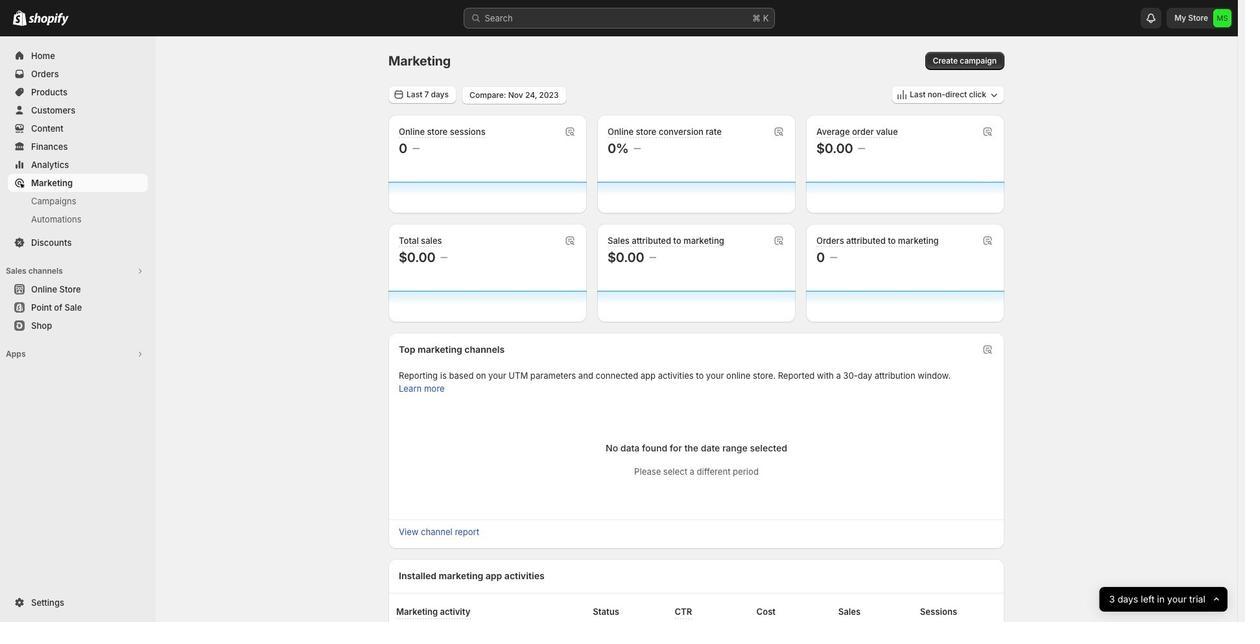 Task type: locate. For each thing, give the bounding box(es) containing it.
my store image
[[1214, 9, 1232, 27]]

shopify image
[[13, 10, 27, 26], [29, 13, 69, 26]]

0 horizontal spatial shopify image
[[13, 10, 27, 26]]



Task type: describe. For each thing, give the bounding box(es) containing it.
1 horizontal spatial shopify image
[[29, 13, 69, 26]]



Task type: vqa. For each thing, say whether or not it's contained in the screenshot.
Settings DIALOG
no



